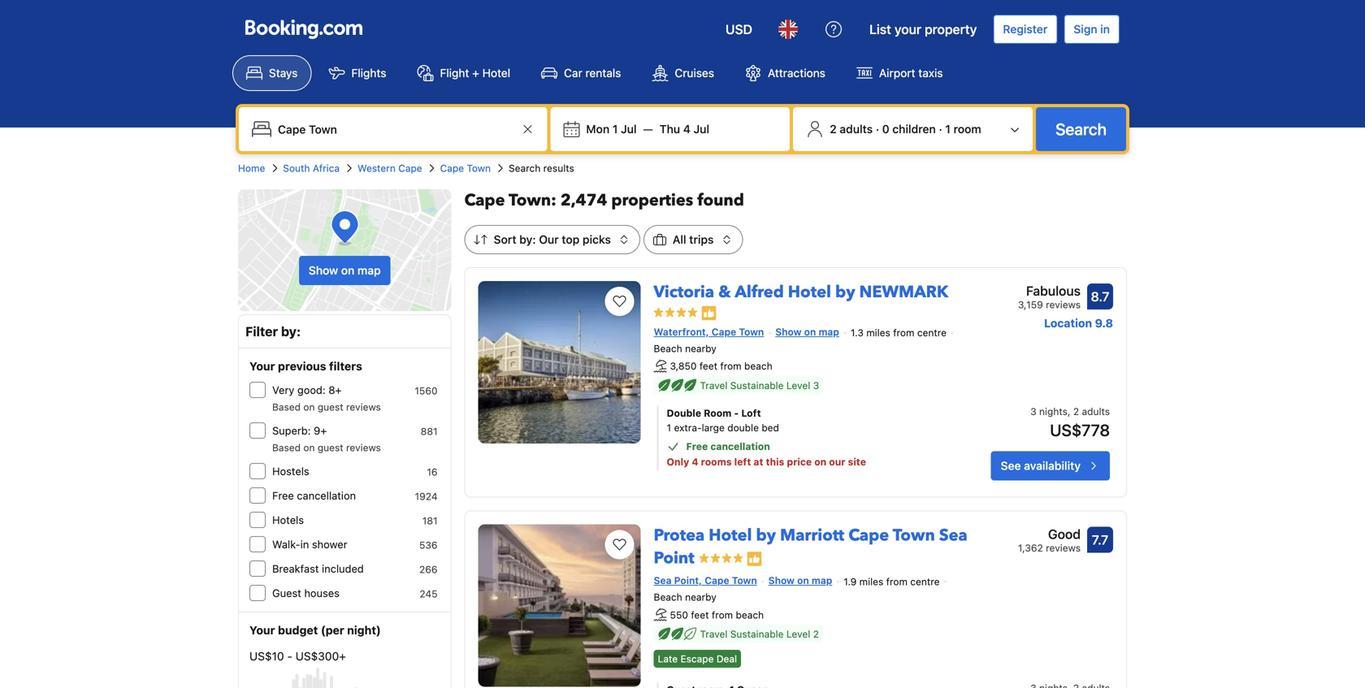 Task type: locate. For each thing, give the bounding box(es) containing it.
western
[[358, 163, 396, 174]]

1 horizontal spatial by
[[835, 281, 855, 304]]

budget
[[278, 624, 318, 637]]

1924
[[415, 491, 438, 502]]

1 horizontal spatial cancellation
[[711, 441, 770, 452]]

3
[[813, 380, 819, 391], [1031, 406, 1037, 417]]

our
[[539, 233, 559, 246]]

3 nights , 2 adults us$778
[[1031, 406, 1110, 440]]

large
[[702, 422, 725, 434]]

2 your from the top
[[250, 624, 275, 637]]

protea hotel by marriott cape town sea point link
[[654, 518, 968, 570]]

0 vertical spatial your
[[250, 360, 275, 373]]

level down the 1.9 miles from centre beach nearby
[[787, 629, 810, 640]]

1 vertical spatial based on guest reviews
[[272, 442, 381, 453]]

by up "1.3"
[[835, 281, 855, 304]]

taxis
[[919, 66, 943, 80]]

based on guest reviews down 9+
[[272, 442, 381, 453]]

1 vertical spatial miles
[[860, 576, 884, 587]]

2 horizontal spatial hotel
[[788, 281, 831, 304]]

your for your previous filters
[[250, 360, 275, 373]]

2 vertical spatial 2
[[813, 629, 819, 640]]

· right children at the right of the page
[[939, 122, 942, 136]]

cancellation up left at the right of page
[[711, 441, 770, 452]]

1 horizontal spatial hotel
[[709, 525, 752, 547]]

beach up 550 at bottom
[[654, 592, 682, 603]]

1 vertical spatial -
[[287, 650, 292, 663]]

0 vertical spatial 3
[[813, 380, 819, 391]]

houses
[[304, 587, 340, 599]]

town inside "link"
[[467, 163, 491, 174]]

1 horizontal spatial free cancellation
[[686, 441, 770, 452]]

town inside protea hotel by marriott cape town sea point
[[893, 525, 935, 547]]

alfred
[[735, 281, 784, 304]]

1 vertical spatial in
[[300, 538, 309, 551]]

show
[[309, 264, 338, 277], [775, 326, 802, 338], [769, 575, 795, 586]]

your up very on the bottom of the page
[[250, 360, 275, 373]]

0 vertical spatial nearby
[[685, 343, 717, 354]]

1560
[[415, 385, 438, 397]]

1 your from the top
[[250, 360, 275, 373]]

protea
[[654, 525, 705, 547]]

beach up the travel sustainable level 2
[[736, 609, 764, 621]]

nearby inside 1.3 miles from centre beach nearby
[[685, 343, 717, 354]]

map
[[358, 264, 381, 277], [819, 326, 839, 338], [812, 575, 832, 586]]

hotel right +
[[482, 66, 510, 80]]

from for 1.9
[[886, 576, 908, 587]]

0 horizontal spatial free
[[272, 490, 294, 502]]

1 right mon at the top left of page
[[613, 122, 618, 136]]

guest down 8+
[[318, 401, 343, 413]]

hotel up 1.3 miles from centre beach nearby
[[788, 281, 831, 304]]

1 horizontal spatial ·
[[939, 122, 942, 136]]

travel down 550 feet from beach
[[700, 629, 728, 640]]

1 vertical spatial travel
[[700, 629, 728, 640]]

0 vertical spatial 4
[[683, 122, 691, 136]]

left
[[734, 456, 751, 468]]

adults up us$778
[[1082, 406, 1110, 417]]

2 based from the top
[[272, 442, 301, 453]]

feet right 550 at bottom
[[691, 609, 709, 621]]

beach down waterfront,
[[654, 343, 682, 354]]

by: right filter
[[281, 324, 301, 339]]

cape down cape town "link"
[[465, 189, 505, 212]]

2 vertical spatial show
[[769, 575, 795, 586]]

550 feet from beach
[[670, 609, 764, 621]]

from for 1.3
[[893, 327, 915, 339]]

properties
[[611, 189, 693, 212]]

all trips button
[[643, 225, 743, 254]]

3 left nights
[[1031, 406, 1037, 417]]

1 horizontal spatial sea
[[939, 525, 968, 547]]

1 vertical spatial 4
[[692, 456, 699, 468]]

from inside 1.3 miles from centre beach nearby
[[893, 327, 915, 339]]

0 vertical spatial feet
[[700, 360, 718, 372]]

1 vertical spatial your
[[250, 624, 275, 637]]

3,850
[[670, 360, 697, 372]]

2 left 0
[[830, 122, 837, 136]]

0 vertical spatial guest
[[318, 401, 343, 413]]

map inside button
[[358, 264, 381, 277]]

africa
[[313, 163, 340, 174]]

show for victoria
[[775, 326, 802, 338]]

2 beach from the top
[[654, 592, 682, 603]]

1 vertical spatial show
[[775, 326, 802, 338]]

7.7
[[1092, 532, 1109, 548]]

1
[[613, 122, 618, 136], [945, 122, 951, 136], [667, 422, 671, 434]]

0 vertical spatial sea
[[939, 525, 968, 547]]

1 vertical spatial 3
[[1031, 406, 1037, 417]]

2 based on guest reviews from the top
[[272, 442, 381, 453]]

0 vertical spatial in
[[1101, 22, 1110, 36]]

in inside 'sign in' link
[[1101, 22, 1110, 36]]

2 travel from the top
[[700, 629, 728, 640]]

sort by: our top picks
[[494, 233, 611, 246]]

1 vertical spatial map
[[819, 326, 839, 338]]

us$10
[[250, 650, 284, 663]]

us$778
[[1050, 421, 1110, 440]]

1 nearby from the top
[[685, 343, 717, 354]]

1 horizontal spatial 3
[[1031, 406, 1037, 417]]

1 horizontal spatial free
[[686, 441, 708, 452]]

from
[[893, 327, 915, 339], [720, 360, 742, 372], [886, 576, 908, 587], [712, 609, 733, 621]]

1 · from the left
[[876, 122, 879, 136]]

2 vertical spatial hotel
[[709, 525, 752, 547]]

4 right thu
[[683, 122, 691, 136]]

jul right thu
[[694, 122, 710, 136]]

bed
[[762, 422, 779, 434]]

0 horizontal spatial search
[[509, 163, 541, 174]]

0 horizontal spatial by
[[756, 525, 776, 547]]

1 vertical spatial sea
[[654, 575, 672, 586]]

2 level from the top
[[787, 629, 810, 640]]

0 horizontal spatial 1
[[613, 122, 618, 136]]

beach inside the 1.9 miles from centre beach nearby
[[654, 592, 682, 603]]

miles right "1.3"
[[867, 327, 891, 339]]

1 left room
[[945, 122, 951, 136]]

- left loft
[[734, 408, 739, 419]]

0 vertical spatial centre
[[917, 327, 947, 339]]

by left marriott
[[756, 525, 776, 547]]

sustainable up deal
[[730, 629, 784, 640]]

based on guest reviews for good:
[[272, 401, 381, 413]]

beach up travel sustainable level 3
[[744, 360, 773, 372]]

1 travel from the top
[[700, 380, 728, 391]]

feet
[[700, 360, 718, 372], [691, 609, 709, 621]]

hotels
[[272, 514, 304, 526]]

sea down the point
[[654, 575, 672, 586]]

1 vertical spatial feet
[[691, 609, 709, 621]]

register link
[[993, 15, 1058, 44]]

2 inside 3 nights , 2 adults us$778
[[1073, 406, 1079, 417]]

0 vertical spatial sustainable
[[730, 380, 784, 391]]

scored 7.7 element
[[1087, 527, 1113, 553]]

1 beach from the top
[[654, 343, 682, 354]]

9.8
[[1095, 317, 1113, 330]]

1 horizontal spatial 2
[[830, 122, 837, 136]]

cape right western cape at the top left of page
[[440, 163, 464, 174]]

miles right 1.9
[[860, 576, 884, 587]]

centre inside 1.3 miles from centre beach nearby
[[917, 327, 947, 339]]

1 vertical spatial nearby
[[685, 592, 717, 603]]

1 vertical spatial free cancellation
[[272, 490, 356, 502]]

show on map inside button
[[309, 264, 381, 277]]

feet right 3,850 at the bottom of page
[[700, 360, 718, 372]]

2 vertical spatial map
[[812, 575, 832, 586]]

from for 3,850
[[720, 360, 742, 372]]

beach for by
[[736, 609, 764, 621]]

at
[[754, 456, 764, 468]]

shower
[[312, 538, 347, 551]]

0 horizontal spatial jul
[[621, 122, 637, 136]]

based down very on the bottom of the page
[[272, 401, 301, 413]]

0 vertical spatial adults
[[840, 122, 873, 136]]

0 horizontal spatial in
[[300, 538, 309, 551]]

3 up double room - loft link
[[813, 380, 819, 391]]

0 vertical spatial based on guest reviews
[[272, 401, 381, 413]]

cape up 1.9
[[849, 525, 889, 547]]

1 horizontal spatial adults
[[1082, 406, 1110, 417]]

sea point, cape town
[[654, 575, 757, 586]]

sustainable up loft
[[730, 380, 784, 391]]

from down newmark on the top right of page
[[893, 327, 915, 339]]

1 vertical spatial show on map
[[775, 326, 839, 338]]

2 · from the left
[[939, 122, 942, 136]]

1 vertical spatial sustainable
[[730, 629, 784, 640]]

superb: 9+
[[272, 425, 327, 437]]

nearby inside the 1.9 miles from centre beach nearby
[[685, 592, 717, 603]]

town
[[467, 163, 491, 174], [739, 326, 764, 338], [893, 525, 935, 547], [732, 575, 757, 586]]

1 left extra- at the bottom
[[667, 422, 671, 434]]

by: left our
[[520, 233, 536, 246]]

in
[[1101, 22, 1110, 36], [300, 538, 309, 551]]

on inside button
[[341, 264, 355, 277]]

protea hotel by marriott cape town sea point
[[654, 525, 968, 570]]

0 horizontal spatial hotel
[[482, 66, 510, 80]]

2 adults · 0 children · 1 room
[[830, 122, 982, 136]]

2,474
[[561, 189, 607, 212]]

centre down newmark on the top right of page
[[917, 327, 947, 339]]

centre
[[917, 327, 947, 339], [910, 576, 940, 587]]

2 nearby from the top
[[685, 592, 717, 603]]

free cancellation down 1 extra-large double bed
[[686, 441, 770, 452]]

2 adults · 0 children · 1 room button
[[800, 114, 1026, 145]]

guest down 9+
[[318, 442, 343, 453]]

245
[[420, 588, 438, 600]]

based down superb:
[[272, 442, 301, 453]]

adults inside 3 nights , 2 adults us$778
[[1082, 406, 1110, 417]]

jul left —
[[621, 122, 637, 136]]

miles for town
[[860, 576, 884, 587]]

2 horizontal spatial 2
[[1073, 406, 1079, 417]]

·
[[876, 122, 879, 136], [939, 122, 942, 136]]

mon 1 jul button
[[580, 115, 643, 144]]

2 for 3 nights , 2 adults us$778
[[1073, 406, 1079, 417]]

show on map for protea
[[769, 575, 832, 586]]

0 horizontal spatial ·
[[876, 122, 879, 136]]

cape up 3,850 feet from beach
[[712, 326, 736, 338]]

double
[[667, 408, 701, 419]]

1 based on guest reviews from the top
[[272, 401, 381, 413]]

based on guest reviews down 8+
[[272, 401, 381, 413]]

free down extra- at the bottom
[[686, 441, 708, 452]]

from up travel sustainable level 3
[[720, 360, 742, 372]]

0 horizontal spatial 2
[[813, 629, 819, 640]]

hotel inside protea hotel by marriott cape town sea point
[[709, 525, 752, 547]]

0 vertical spatial map
[[358, 264, 381, 277]]

in left shower
[[300, 538, 309, 551]]

1 horizontal spatial 4
[[692, 456, 699, 468]]

0 vertical spatial search
[[1056, 119, 1107, 139]]

scored 8.7 element
[[1087, 284, 1113, 310]]

us$10 - us$300+
[[250, 650, 346, 663]]

1 level from the top
[[787, 380, 810, 391]]

1 based from the top
[[272, 401, 301, 413]]

0 horizontal spatial sea
[[654, 575, 672, 586]]

miles for newmark
[[867, 327, 891, 339]]

0 vertical spatial beach
[[744, 360, 773, 372]]

· left 0
[[876, 122, 879, 136]]

sea inside protea hotel by marriott cape town sea point
[[939, 525, 968, 547]]

0 vertical spatial show
[[309, 264, 338, 277]]

1 vertical spatial by
[[756, 525, 776, 547]]

0 horizontal spatial by:
[[281, 324, 301, 339]]

1 vertical spatial guest
[[318, 442, 343, 453]]

sea left 1,362
[[939, 525, 968, 547]]

nearby down waterfront, cape town
[[685, 343, 717, 354]]

search
[[1056, 119, 1107, 139], [509, 163, 541, 174]]

0 vertical spatial based
[[272, 401, 301, 413]]

2 down the 1.9 miles from centre beach nearby
[[813, 629, 819, 640]]

1 vertical spatial centre
[[910, 576, 940, 587]]

0 vertical spatial level
[[787, 380, 810, 391]]

double room - loft link
[[667, 406, 942, 421]]

- right us$10
[[287, 650, 292, 663]]

0 vertical spatial free cancellation
[[686, 441, 770, 452]]

reviews inside the fabulous 3,159 reviews
[[1046, 299, 1081, 310]]

your previous filters
[[250, 360, 362, 373]]

4 right the only
[[692, 456, 699, 468]]

0 horizontal spatial -
[[287, 650, 292, 663]]

1 vertical spatial by:
[[281, 324, 301, 339]]

from inside the 1.9 miles from centre beach nearby
[[886, 576, 908, 587]]

1 horizontal spatial jul
[[694, 122, 710, 136]]

home link
[[238, 161, 265, 176]]

181
[[422, 515, 438, 527]]

free cancellation down hostels
[[272, 490, 356, 502]]

good:
[[297, 384, 326, 396]]

beach inside 1.3 miles from centre beach nearby
[[654, 343, 682, 354]]

cancellation down hostels
[[297, 490, 356, 502]]

miles inside the 1.9 miles from centre beach nearby
[[860, 576, 884, 587]]

2 guest from the top
[[318, 442, 343, 453]]

0 vertical spatial -
[[734, 408, 739, 419]]

0 vertical spatial 2
[[830, 122, 837, 136]]

0 horizontal spatial 4
[[683, 122, 691, 136]]

free up the hotels
[[272, 490, 294, 502]]

1 guest from the top
[[318, 401, 343, 413]]

cape inside protea hotel by marriott cape town sea point
[[849, 525, 889, 547]]

1 vertical spatial cancellation
[[297, 490, 356, 502]]

0 vertical spatial beach
[[654, 343, 682, 354]]

2
[[830, 122, 837, 136], [1073, 406, 1079, 417], [813, 629, 819, 640]]

in right sign
[[1101, 22, 1110, 36]]

on
[[341, 264, 355, 277], [804, 326, 816, 338], [303, 401, 315, 413], [303, 442, 315, 453], [815, 456, 827, 468], [797, 575, 809, 586]]

search inside button
[[1056, 119, 1107, 139]]

1 vertical spatial beach
[[736, 609, 764, 621]]

1 horizontal spatial by:
[[520, 233, 536, 246]]

home
[[238, 163, 265, 174]]

previous
[[278, 360, 326, 373]]

travel down 3,850 feet from beach
[[700, 380, 728, 391]]

adults left 0
[[840, 122, 873, 136]]

based
[[272, 401, 301, 413], [272, 442, 301, 453]]

0 vertical spatial by:
[[520, 233, 536, 246]]

sort
[[494, 233, 517, 246]]

newmark
[[859, 281, 949, 304]]

victoria & alfred hotel by newmark
[[654, 281, 949, 304]]

cruises link
[[638, 55, 728, 91]]

search button
[[1036, 107, 1126, 151]]

reviews
[[1046, 299, 1081, 310], [346, 401, 381, 413], [346, 442, 381, 453], [1046, 542, 1081, 554]]

0 vertical spatial free
[[686, 441, 708, 452]]

rooms
[[701, 456, 732, 468]]

1 vertical spatial level
[[787, 629, 810, 640]]

miles inside 1.3 miles from centre beach nearby
[[867, 327, 891, 339]]

good
[[1048, 527, 1081, 542]]

1 vertical spatial search
[[509, 163, 541, 174]]

1 horizontal spatial -
[[734, 408, 739, 419]]

results
[[543, 163, 574, 174]]

only 4 rooms left at this price on our site
[[667, 456, 866, 468]]

2 sustainable from the top
[[730, 629, 784, 640]]

2 right ,
[[1073, 406, 1079, 417]]

0 vertical spatial show on map
[[309, 264, 381, 277]]

1 vertical spatial adults
[[1082, 406, 1110, 417]]

hotel right protea
[[709, 525, 752, 547]]

2 horizontal spatial 1
[[945, 122, 951, 136]]

our
[[829, 456, 846, 468]]

1 sustainable from the top
[[730, 380, 784, 391]]

extra-
[[674, 422, 702, 434]]

0 vertical spatial hotel
[[482, 66, 510, 80]]

0 vertical spatial travel
[[700, 380, 728, 391]]

rentals
[[586, 66, 621, 80]]

cape right western
[[398, 163, 422, 174]]

1 vertical spatial based
[[272, 442, 301, 453]]

your up us$10
[[250, 624, 275, 637]]

from right 1.9
[[886, 576, 908, 587]]

1 vertical spatial 2
[[1073, 406, 1079, 417]]

nearby down sea point, cape town
[[685, 592, 717, 603]]

1 inside 2 adults · 0 children · 1 room dropdown button
[[945, 122, 951, 136]]

all
[[673, 233, 686, 246]]

included
[[322, 563, 364, 575]]

1 horizontal spatial in
[[1101, 22, 1110, 36]]

guest for good:
[[318, 401, 343, 413]]

feet for protea
[[691, 609, 709, 621]]

cape
[[398, 163, 422, 174], [440, 163, 464, 174], [465, 189, 505, 212], [712, 326, 736, 338], [849, 525, 889, 547], [705, 575, 729, 586]]

0 horizontal spatial adults
[[840, 122, 873, 136]]

cape inside cape town "link"
[[440, 163, 464, 174]]

flight + hotel link
[[403, 55, 524, 91]]

1 horizontal spatial 1
[[667, 422, 671, 434]]

sustainable for alfred
[[730, 380, 784, 391]]

from down sea point, cape town
[[712, 609, 733, 621]]

0 vertical spatial by
[[835, 281, 855, 304]]

see
[[1001, 459, 1021, 473]]

centre right 1.9
[[910, 576, 940, 587]]

1 horizontal spatial search
[[1056, 119, 1107, 139]]

your for your budget (per night)
[[250, 624, 275, 637]]

0 vertical spatial cancellation
[[711, 441, 770, 452]]

0 horizontal spatial 3
[[813, 380, 819, 391]]

centre inside the 1.9 miles from centre beach nearby
[[910, 576, 940, 587]]

this property is part of our preferred partner programme. it is committed to providing commendable service and good value. it will pay us a higher commission if you make a booking. image
[[701, 305, 717, 321], [701, 305, 717, 321], [747, 551, 763, 567], [747, 551, 763, 567]]

level up double room - loft link
[[787, 380, 810, 391]]

1 vertical spatial beach
[[654, 592, 682, 603]]

filter by:
[[245, 324, 301, 339]]

travel for &
[[700, 380, 728, 391]]



Task type: vqa. For each thing, say whether or not it's contained in the screenshot.
us$300+
yes



Task type: describe. For each thing, give the bounding box(es) containing it.
+
[[472, 66, 479, 80]]

nights
[[1039, 406, 1068, 417]]

sign in
[[1074, 22, 1110, 36]]

cruises
[[675, 66, 714, 80]]

booking.com image
[[245, 20, 362, 39]]

guest
[[272, 587, 301, 599]]

beach for alfred
[[744, 360, 773, 372]]

nearby for protea
[[685, 592, 717, 603]]

show inside button
[[309, 264, 338, 277]]

good 1,362 reviews
[[1018, 527, 1081, 554]]

guest houses
[[272, 587, 340, 599]]

feet for victoria
[[700, 360, 718, 372]]

0 horizontal spatial cancellation
[[297, 490, 356, 502]]

in for walk-
[[300, 538, 309, 551]]

based for very
[[272, 401, 301, 413]]

mon 1 jul — thu 4 jul
[[586, 122, 710, 136]]

airport
[[879, 66, 916, 80]]

us$300+
[[296, 650, 346, 663]]

cape inside search results updated. cape town: 2,474 properties found. element
[[465, 189, 505, 212]]

superb:
[[272, 425, 311, 437]]

map for protea
[[812, 575, 832, 586]]

266
[[419, 564, 438, 575]]

very
[[272, 384, 294, 396]]

register
[[1003, 22, 1048, 36]]

beach for victoria & alfred hotel by newmark
[[654, 343, 682, 354]]

guest for 9+
[[318, 442, 343, 453]]

south africa link
[[283, 161, 340, 176]]

1.3
[[851, 327, 864, 339]]

—
[[643, 122, 653, 136]]

fabulous element
[[1018, 281, 1081, 301]]

thu 4 jul button
[[653, 115, 716, 144]]

2 jul from the left
[[694, 122, 710, 136]]

centre for newmark
[[917, 327, 947, 339]]

centre for town
[[910, 576, 940, 587]]

beach for protea hotel by marriott cape town sea point
[[654, 592, 682, 603]]

good element
[[1018, 525, 1081, 544]]

picks
[[583, 233, 611, 246]]

1.9 miles from centre beach nearby
[[654, 576, 940, 603]]

search for search results
[[509, 163, 541, 174]]

1 jul from the left
[[621, 122, 637, 136]]

price
[[787, 456, 812, 468]]

881
[[421, 426, 438, 437]]

list your property
[[870, 22, 977, 37]]

breakfast included
[[272, 563, 364, 575]]

1,362
[[1018, 542, 1043, 554]]

based on guest reviews for 9+
[[272, 442, 381, 453]]

(per
[[321, 624, 344, 637]]

1 vertical spatial free
[[272, 490, 294, 502]]

cape right point,
[[705, 575, 729, 586]]

fabulous
[[1026, 283, 1081, 299]]

south
[[283, 163, 310, 174]]

flight + hotel
[[440, 66, 510, 80]]

filters
[[329, 360, 362, 373]]

victoria & alfred hotel by newmark image
[[478, 281, 641, 444]]

late escape deal
[[658, 653, 737, 665]]

cape inside western cape link
[[398, 163, 422, 174]]

by: for sort
[[520, 233, 536, 246]]

Where are you going? field
[[271, 115, 518, 144]]

south africa
[[283, 163, 340, 174]]

escape
[[681, 653, 714, 665]]

0
[[882, 122, 890, 136]]

536
[[419, 540, 438, 551]]

level for hotel
[[787, 380, 810, 391]]

adults inside dropdown button
[[840, 122, 873, 136]]

usd
[[726, 22, 753, 37]]

western cape link
[[358, 161, 422, 176]]

map for victoria
[[819, 326, 839, 338]]

found
[[697, 189, 744, 212]]

attractions
[[768, 66, 826, 80]]

car rentals
[[564, 66, 621, 80]]

by inside protea hotel by marriott cape town sea point
[[756, 525, 776, 547]]

nearby for victoria
[[685, 343, 717, 354]]

this
[[766, 456, 785, 468]]

by: for filter
[[281, 324, 301, 339]]

thu
[[660, 122, 680, 136]]

sign in link
[[1064, 15, 1120, 44]]

location
[[1044, 317, 1092, 330]]

2 inside 2 adults · 0 children · 1 room dropdown button
[[830, 122, 837, 136]]

sign
[[1074, 22, 1098, 36]]

1 extra-large double bed
[[667, 422, 779, 434]]

cape town
[[440, 163, 491, 174]]

fabulous 3,159 reviews
[[1018, 283, 1081, 310]]

walk-
[[272, 538, 300, 551]]

see availability
[[1001, 459, 1081, 473]]

deal
[[717, 653, 737, 665]]

1 vertical spatial hotel
[[788, 281, 831, 304]]

1.3 miles from centre beach nearby
[[654, 327, 947, 354]]

only
[[667, 456, 689, 468]]

late
[[658, 653, 678, 665]]

room
[[704, 408, 732, 419]]

search results updated. cape town: 2,474 properties found. element
[[465, 189, 1127, 212]]

town:
[[509, 189, 556, 212]]

sustainable for by
[[730, 629, 784, 640]]

children
[[893, 122, 936, 136]]

reviews inside good 1,362 reviews
[[1046, 542, 1081, 554]]

all trips
[[673, 233, 714, 246]]

marriott
[[780, 525, 845, 547]]

cape town link
[[440, 161, 491, 176]]

based for superb:
[[272, 442, 301, 453]]

show on map for victoria
[[775, 326, 839, 338]]

protea hotel by marriott cape town sea point image
[[478, 525, 641, 687]]

western cape
[[358, 163, 422, 174]]

point
[[654, 547, 695, 570]]

0 horizontal spatial free cancellation
[[272, 490, 356, 502]]

in for sign
[[1101, 22, 1110, 36]]

your
[[895, 22, 922, 37]]

see availability link
[[991, 451, 1110, 481]]

your budget (per night)
[[250, 624, 381, 637]]

3 inside 3 nights , 2 adults us$778
[[1031, 406, 1037, 417]]

flights
[[351, 66, 386, 80]]

location 9.8
[[1044, 317, 1113, 330]]

,
[[1068, 406, 1071, 417]]

show for protea
[[769, 575, 795, 586]]

double room - loft
[[667, 408, 761, 419]]

from for 550
[[712, 609, 733, 621]]

attractions link
[[731, 55, 839, 91]]

2 for travel sustainable level 2
[[813, 629, 819, 640]]

breakfast
[[272, 563, 319, 575]]

search for search
[[1056, 119, 1107, 139]]

level for marriott
[[787, 629, 810, 640]]

550
[[670, 609, 688, 621]]

victoria & alfred hotel by newmark link
[[654, 275, 949, 304]]

travel for hotel
[[700, 629, 728, 640]]

flights link
[[315, 55, 400, 91]]



